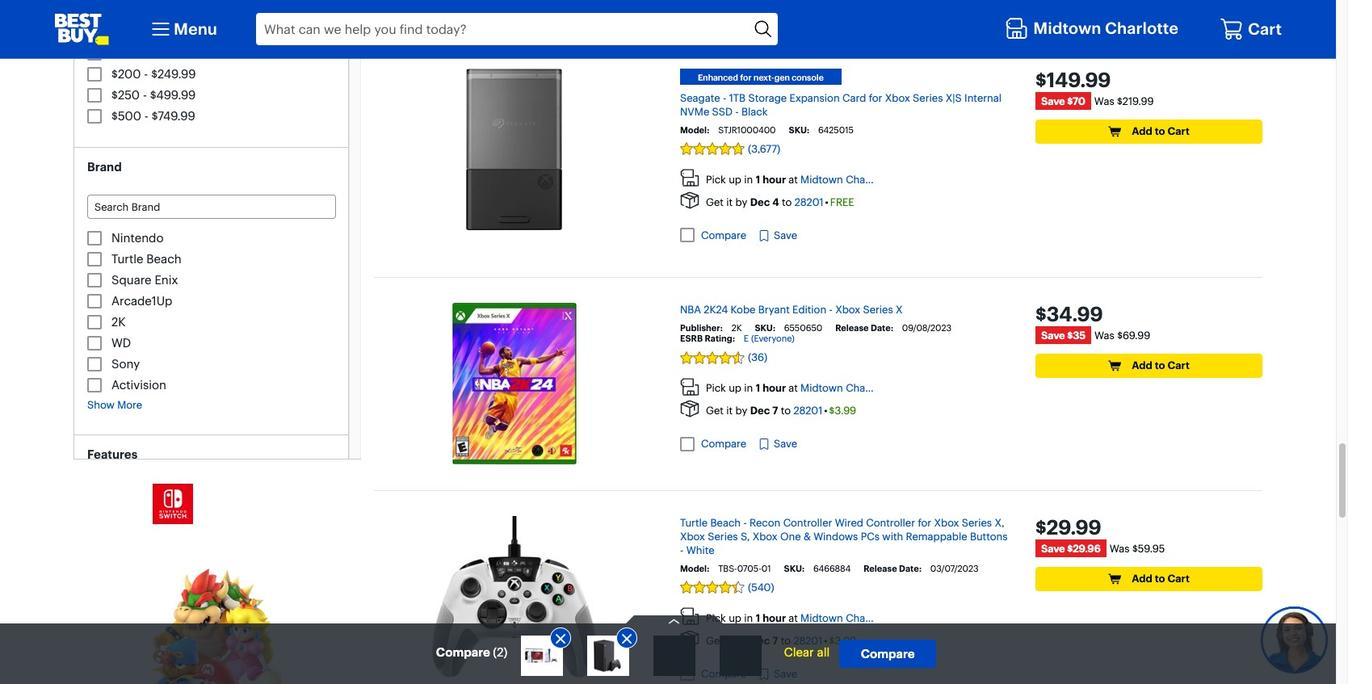 Task type: locate. For each thing, give the bounding box(es) containing it.
1 horizontal spatial controller
[[866, 516, 915, 529]]

at up get it by dec 4 to 28201 • free
[[788, 173, 798, 186]]

3 add to cart button from the top
[[1036, 567, 1263, 591]]

compare for compare checkbox
[[701, 667, 746, 680]]

1 horizontal spatial 2k
[[732, 322, 742, 334]]

WD checkbox
[[87, 336, 102, 350]]

pick up in 1 hour at midtown charlotte
[[706, 173, 892, 186], [706, 382, 892, 394], [706, 612, 892, 625]]

0 vertical spatial add to cart button
[[1036, 120, 1263, 144]]

2 vertical spatial dec
[[750, 634, 770, 647]]

- right edition
[[829, 303, 833, 316]]

1 vertical spatial for
[[918, 516, 931, 529]]

3 at from the top
[[788, 612, 798, 625]]

2 add to cart button from the top
[[1036, 354, 1263, 378]]

get it by dec 7 to
[[706, 634, 791, 647]]

2 vertical spatial pick up in 1 hour at midtown charlotte
[[706, 612, 892, 625]]

in down (36)
[[744, 382, 753, 394]]

dec for $29.99
[[750, 634, 770, 647]]

2 save button from the top
[[758, 436, 797, 452]]

6550650
[[784, 322, 822, 334]]

• for free
[[825, 195, 829, 208]]

model: for (540)
[[680, 563, 710, 574]]

compare down get it by dec 4 to 28201 • free
[[701, 228, 746, 241]]

was for $34.99
[[1094, 328, 1115, 341]]

release for $29.99
[[864, 563, 897, 574]]

2k left e
[[732, 322, 742, 334]]

compare checkbox for e (everyone)
[[680, 437, 695, 451]]

add to cart button down $69.99
[[1036, 354, 1263, 378]]

2 1 from the top
[[756, 382, 760, 394]]

2 vertical spatial 1
[[756, 612, 760, 625]]

1 vertical spatial was
[[1094, 328, 1115, 341]]

compared items element
[[521, 628, 778, 676]]

2 vertical spatial get
[[706, 634, 724, 647]]

free
[[830, 195, 854, 208]]

add for $34.99
[[1132, 359, 1152, 372]]

buttons
[[970, 530, 1008, 543]]

1 vertical spatial $149.99
[[1036, 68, 1111, 92]]

28201 button left free
[[795, 195, 824, 208]]

1 horizontal spatial date:
[[899, 563, 922, 574]]

2 dec from the top
[[750, 404, 770, 417]]

up up get it by dec 7 to
[[729, 612, 741, 625]]

sku:
[[789, 125, 809, 136], [755, 322, 775, 334], [784, 563, 805, 574]]

0 vertical spatial turtle
[[111, 251, 143, 266]]

it for $34.99
[[726, 404, 733, 417]]

bestbuy.com image
[[54, 13, 109, 45]]

hour up get it by dec 7 to 28201 • $3.99
[[763, 382, 786, 394]]

add to cart button down $59.95
[[1036, 567, 1263, 591]]

01
[[762, 563, 771, 574]]

cart for $149.99
[[1168, 125, 1190, 138]]

- right $75
[[134, 3, 138, 18]]

1 at from the top
[[788, 173, 798, 186]]

2 add from the top
[[1132, 359, 1152, 372]]

enix
[[155, 272, 178, 287]]

1 vertical spatial it
[[726, 404, 733, 417]]

3 midtown charlotte button from the top
[[801, 612, 892, 625]]

3 add to cart from the top
[[1132, 572, 1190, 585]]

2K checkbox
[[87, 315, 102, 329]]

pick for $29.99
[[706, 612, 726, 625]]

0 vertical spatial was
[[1094, 94, 1114, 107]]

$75 - $99.99 checkbox
[[87, 4, 102, 18]]

2k up wd link
[[111, 314, 126, 329]]

$499.99
[[150, 87, 196, 102]]

save $35
[[1041, 329, 1086, 342]]

save button down get it by dec 7 to 28201 • $3.99
[[758, 436, 797, 452]]

3 compare checkbox from the top
[[680, 437, 695, 451]]

xbox right card
[[885, 91, 910, 104]]

0 vertical spatial release
[[835, 322, 869, 334]]

0 horizontal spatial $149.99
[[149, 24, 192, 39]]

0 horizontal spatial controller
[[783, 516, 832, 529]]

up for $34.99
[[729, 382, 741, 394]]

1 1 from the top
[[756, 173, 760, 186]]

0 vertical spatial sku:
[[789, 125, 809, 136]]

nba 2k24 kobe bryant edition - xbox series x link
[[680, 303, 903, 316]]

1 by from the top
[[735, 195, 747, 208]]

2 vertical spatial save button
[[758, 666, 797, 682]]

- right the "$500"
[[144, 108, 148, 123]]

1 vertical spatial •
[[824, 404, 828, 417]]

2 vertical spatial was
[[1110, 542, 1130, 555]]

pick up get it by dec 7 to
[[706, 612, 726, 625]]

$250 - $499.99 link
[[111, 87, 196, 102]]

$29.99
[[1036, 515, 1101, 540]]

controller up the with
[[866, 516, 915, 529]]

nba 2k24 kobe bryant edition - xbox series x - front_zoom image
[[452, 303, 576, 465]]

midtown down "(36)" link in the bottom right of the page
[[801, 382, 843, 394]]

xbox
[[885, 91, 910, 104], [835, 303, 860, 316], [934, 516, 959, 529], [680, 530, 705, 543], [753, 530, 778, 543]]

1 vertical spatial pick
[[706, 382, 726, 394]]

2 by from the top
[[735, 404, 747, 417]]

turtle beach - recon controller wired controller for xbox series x, xbox series s, xbox one & windows pcs with remappable buttons - white - front_zoom image
[[432, 516, 597, 678]]

$3.99
[[829, 404, 856, 417], [829, 634, 856, 647]]

2 $3.99 from the top
[[829, 634, 856, 647]]

sku: down bryant
[[755, 322, 775, 334]]

save down get it by dec 7 to 28201 • $3.99
[[774, 437, 797, 450]]

0 vertical spatial get
[[706, 195, 724, 208]]

release down the pcs
[[864, 563, 897, 574]]

2 vertical spatial •
[[824, 634, 828, 647]]

2 add to cart from the top
[[1132, 359, 1190, 372]]

1 horizontal spatial for
[[918, 516, 931, 529]]

midtown up save $70
[[1033, 17, 1101, 38]]

1 add from the top
[[1132, 125, 1152, 138]]

stjr1000400
[[718, 125, 776, 136]]

Turtle Beach checkbox
[[87, 252, 102, 266]]

2 at from the top
[[788, 382, 798, 394]]

at up clear
[[788, 612, 798, 625]]

1tb
[[729, 91, 746, 104]]

beach
[[146, 251, 181, 266], [710, 516, 741, 529]]

1 vertical spatial release date:
[[864, 563, 922, 574]]

0 vertical spatial model:
[[680, 125, 710, 136]]

1 vertical spatial $3.99
[[829, 634, 856, 647]]

1 horizontal spatial $149.99
[[1036, 68, 1111, 92]]

1 vertical spatial by
[[735, 404, 747, 417]]

model: down white
[[680, 563, 710, 574]]

7 left clear
[[772, 634, 778, 647]]

1 vertical spatial 28201
[[794, 404, 823, 417]]

28201 button down "(36)" link in the bottom right of the page
[[794, 404, 823, 417]]

compare down get it by dec 7 to 28201 • $3.99
[[701, 437, 746, 450]]

0 vertical spatial hour
[[763, 173, 786, 186]]

charlotte down "(36)" link in the bottom right of the page
[[846, 382, 892, 394]]

compare ( 2 )
[[436, 645, 507, 660]]

2 vertical spatial compare checkbox
[[680, 437, 695, 451]]

2 vertical spatial up
[[729, 612, 741, 625]]

2 it from the top
[[726, 404, 733, 417]]

3 get from the top
[[706, 634, 724, 647]]

internal
[[965, 91, 1002, 104]]

save button down clear
[[758, 666, 797, 682]]

1 vertical spatial 1
[[756, 382, 760, 394]]

3 in from the top
[[744, 612, 753, 625]]

save $70
[[1041, 95, 1085, 108]]

esrb rating :
[[680, 333, 735, 344]]

$250
[[111, 87, 140, 102]]

0 vertical spatial 7
[[772, 404, 778, 417]]

1 up get it by dec 7 to
[[756, 612, 760, 625]]

$500 - $749.99 link
[[111, 108, 195, 123]]

kobe
[[731, 303, 756, 316]]

1 vertical spatial 28201 button
[[794, 404, 823, 417]]

for right card
[[869, 91, 882, 104]]

sony - playstation 5 slim console – marvel's spider-man 2 bundle (full game download included) - white image
[[525, 640, 557, 672]]

2 compare checkbox from the top
[[680, 228, 695, 243]]

date: left 09/08/2023
[[871, 322, 893, 334]]

pick
[[706, 173, 726, 186], [706, 382, 726, 394], [706, 612, 726, 625]]

3 hour from the top
[[763, 612, 786, 625]]

1 vertical spatial beach
[[710, 516, 741, 529]]

3 up from the top
[[729, 612, 741, 625]]

2 pick from the top
[[706, 382, 726, 394]]

•
[[825, 195, 829, 208], [824, 404, 828, 417], [824, 634, 828, 647]]

turtle beach
[[111, 251, 181, 266]]

compare tray element
[[0, 616, 1348, 684]]

$3.99 right clear
[[829, 634, 856, 647]]

1 vertical spatial add to cart button
[[1036, 354, 1263, 378]]

Compare checkbox
[[680, 0, 695, 8], [680, 228, 695, 243], [680, 437, 695, 451]]

0 vertical spatial midtown charlotte button
[[801, 173, 892, 186]]

2 hour from the top
[[763, 382, 786, 394]]

add down $69.99
[[1132, 359, 1152, 372]]

$150 - $199.99 checkbox
[[87, 46, 102, 60]]

release
[[835, 322, 869, 334], [864, 563, 897, 574]]

release for $34.99
[[835, 322, 869, 334]]

for inside seagate - 1tb storage expansion card for xbox series x|s internal nvme ssd - black
[[869, 91, 882, 104]]

compare right compare checkbox
[[701, 667, 746, 680]]

turtle for turtle beach
[[111, 251, 143, 266]]

2 vertical spatial add to cart
[[1132, 572, 1190, 585]]

it
[[726, 195, 733, 208], [726, 404, 733, 417], [726, 634, 733, 647]]

28201 button for $3.99
[[794, 404, 823, 417]]

$29.96
[[1067, 542, 1101, 555]]

2 vertical spatial at
[[788, 612, 798, 625]]

2 7 from the top
[[772, 634, 778, 647]]

2 vertical spatial midtown charlotte button
[[801, 612, 892, 625]]

advertisement region
[[153, 484, 282, 684]]

hour for $29.99
[[763, 612, 786, 625]]

0 vertical spatial at
[[788, 173, 798, 186]]

midtown charlotte button down "(36)" link in the bottom right of the page
[[801, 382, 892, 394]]

model: down nvme
[[680, 125, 710, 136]]

seagate - 1tb storage expansion card for xbox series x|s internal nvme ssd - black link
[[680, 91, 1002, 118]]

3 by from the top
[[735, 634, 747, 647]]

1 vertical spatial 7
[[772, 634, 778, 647]]

square enix
[[111, 272, 178, 287]]

3 add from the top
[[1132, 572, 1152, 585]]

compare for compare option for e (everyone)
[[701, 437, 746, 450]]

show less compare details image
[[668, 616, 680, 628]]

charlotte up the $219.99
[[1105, 17, 1179, 38]]

6466884
[[813, 563, 851, 574]]

pick up in 1 hour at midtown charlotte up get it by dec 7 to 28201 • $3.99
[[706, 382, 892, 394]]

1 for $29.99
[[756, 612, 760, 625]]

0 horizontal spatial beach
[[146, 251, 181, 266]]

28201 button for free
[[795, 195, 824, 208]]

beach inside turtle beach - recon controller wired controller for xbox series x, xbox series s, xbox one & windows pcs with remappable buttons - white
[[710, 516, 741, 529]]

0 vertical spatial 28201
[[795, 195, 824, 208]]

0 horizontal spatial date:
[[871, 322, 893, 334]]

sku: down the expansion
[[789, 125, 809, 136]]

add down was $59.95
[[1132, 572, 1152, 585]]

1 vertical spatial save button
[[758, 436, 797, 452]]

pick for $34.99
[[706, 382, 726, 394]]

0 vertical spatial up
[[729, 173, 741, 186]]

seagate - 1tb storage expansion card for xbox series x|s internal nvme ssd - black - front_zoom image
[[466, 69, 562, 230]]

1 compare checkbox from the top
[[680, 0, 695, 8]]

pick up in 1 hour at midtown charlotte up get it by dec 4 to 28201 • free
[[706, 173, 892, 186]]

2 model: from the top
[[680, 563, 710, 574]]

dec down (36)
[[750, 404, 770, 417]]

midtown for get it by dec 7 to
[[801, 612, 843, 625]]

release date: for $34.99
[[835, 322, 893, 334]]

$500 - $749.99 checkbox
[[87, 109, 102, 123]]

0 vertical spatial add to cart
[[1132, 125, 1190, 138]]

s,
[[741, 530, 750, 543]]

charlotte inside dropdown button
[[1105, 17, 1179, 38]]

3 1 from the top
[[756, 612, 760, 625]]

0 vertical spatial compare checkbox
[[680, 0, 695, 8]]

date: down the with
[[899, 563, 922, 574]]

1 vertical spatial pick up in 1 hour at midtown charlotte
[[706, 382, 892, 394]]

xbox up remappable at the right bottom
[[934, 516, 959, 529]]

1 vertical spatial at
[[788, 382, 798, 394]]

1 vertical spatial add to cart
[[1132, 359, 1190, 372]]

at for $34.99
[[788, 382, 798, 394]]

0 vertical spatial release date:
[[835, 322, 893, 334]]

midtown charlotte button
[[801, 173, 892, 186], [801, 382, 892, 394], [801, 612, 892, 625]]

1 model: from the top
[[680, 125, 710, 136]]

0 vertical spatial •
[[825, 195, 829, 208]]

series
[[913, 91, 943, 104], [863, 303, 893, 316], [962, 516, 992, 529], [708, 530, 738, 543]]

it for $29.99
[[726, 634, 733, 647]]

compare
[[701, 228, 746, 241], [701, 437, 746, 450], [436, 645, 490, 660], [861, 646, 915, 662], [701, 667, 746, 680]]

activision
[[111, 377, 166, 392]]

(3,677)
[[748, 142, 780, 155]]

compare right • $3.99
[[861, 646, 915, 662]]

1 add to cart from the top
[[1132, 125, 1190, 138]]

esrb
[[680, 333, 703, 344]]

1 vertical spatial release
[[864, 563, 897, 574]]

by for $34.99
[[735, 404, 747, 417]]

1 vertical spatial date:
[[899, 563, 922, 574]]

arcade1up
[[111, 293, 172, 308]]

1 for $34.99
[[756, 382, 760, 394]]

hour up 4
[[763, 173, 786, 186]]

2 vertical spatial add
[[1132, 572, 1152, 585]]

midtown for get it by dec 4 to 28201 • free
[[801, 173, 843, 186]]

$149.99 up $199.99
[[149, 24, 192, 39]]

0 vertical spatial date:
[[871, 322, 893, 334]]

$69.99
[[1117, 328, 1150, 341]]

turtle beach - recon controller wired controller for xbox series x, xbox series s, xbox one & windows pcs with remappable buttons - white
[[680, 516, 1008, 557]]

1 add to cart button from the top
[[1036, 120, 1263, 144]]

release date: up "(36)" link in the bottom right of the page
[[835, 322, 893, 334]]

add to cart button down the $219.99
[[1036, 120, 1263, 144]]

Arcade1Up checkbox
[[87, 294, 102, 308]]

$250 - $499.99 checkbox
[[87, 88, 102, 102]]

09/08/2023
[[902, 322, 952, 334]]

charlotte for get it by dec 7 to 28201 • $3.99
[[846, 382, 892, 394]]

7 down (everyone)
[[772, 404, 778, 417]]

3 dec from the top
[[750, 634, 770, 647]]

controller up &
[[783, 516, 832, 529]]

0 vertical spatial dec
[[750, 195, 770, 208]]

midtown up • $3.99
[[801, 612, 843, 625]]

up down :
[[729, 382, 741, 394]]

2k
[[111, 314, 126, 329], [732, 322, 742, 334]]

1 vertical spatial dec
[[750, 404, 770, 417]]

in
[[744, 173, 753, 186], [744, 382, 753, 394], [744, 612, 753, 625]]

in down '(3,677)'
[[744, 173, 753, 186]]

sku: for $29.99
[[784, 563, 805, 574]]

for inside turtle beach - recon controller wired controller for xbox series x, xbox series s, xbox one & windows pcs with remappable buttons - white
[[918, 516, 931, 529]]

1 down (36)
[[756, 382, 760, 394]]

1 pick up in 1 hour at midtown charlotte from the top
[[706, 173, 892, 186]]

add to cart button
[[1036, 120, 1263, 144], [1036, 354, 1263, 378], [1036, 567, 1263, 591]]

charlotte up free
[[846, 173, 892, 186]]

0 vertical spatial pick up in 1 hour at midtown charlotte
[[706, 173, 892, 186]]

pick up in 1 hour at midtown charlotte for $29.99
[[706, 612, 892, 625]]

$75 - $99.99
[[111, 3, 180, 18]]

Type to search. Navigate forward to hear suggestions text field
[[256, 13, 750, 45]]

turtle up square
[[111, 251, 143, 266]]

windows
[[814, 530, 858, 543]]

dec
[[750, 195, 770, 208], [750, 404, 770, 417], [750, 634, 770, 647]]

to
[[1155, 125, 1165, 138], [782, 195, 792, 208], [1155, 359, 1165, 372], [781, 404, 791, 417], [1155, 572, 1165, 585], [781, 634, 791, 647]]

2 vertical spatial hour
[[763, 612, 786, 625]]

turtle inside turtle beach - recon controller wired controller for xbox series x, xbox series s, xbox one & windows pcs with remappable buttons - white
[[680, 516, 708, 529]]

0 horizontal spatial 2k
[[111, 314, 126, 329]]

1 vertical spatial add
[[1132, 359, 1152, 372]]

• right clear
[[824, 634, 828, 647]]

turtle beach - recon controller wired controller for xbox series x, xbox series s, xbox one & windows pcs with remappable buttons - white link
[[680, 516, 1008, 557]]

0 vertical spatial add
[[1132, 125, 1152, 138]]

2 vertical spatial by
[[735, 634, 747, 647]]

by down e
[[735, 404, 747, 417]]

(
[[493, 645, 497, 660]]

-
[[134, 3, 138, 18], [142, 24, 146, 39], [141, 45, 145, 60], [144, 66, 148, 81], [143, 87, 147, 102], [723, 91, 726, 104], [735, 105, 739, 118], [144, 108, 148, 123], [829, 303, 833, 316], [743, 516, 747, 529], [680, 544, 684, 557]]

1 vertical spatial model:
[[680, 563, 710, 574]]

x,
[[995, 516, 1005, 529]]

2 vertical spatial sku:
[[784, 563, 805, 574]]

1 vertical spatial turtle
[[680, 516, 708, 529]]

1 it from the top
[[726, 195, 733, 208]]

$3.99 down "(36)" link in the bottom right of the page
[[829, 404, 856, 417]]

white
[[686, 544, 715, 557]]

date: for $34.99
[[871, 322, 893, 334]]

0 vertical spatial by
[[735, 195, 747, 208]]

1 horizontal spatial turtle
[[680, 516, 708, 529]]

28201
[[795, 195, 824, 208], [794, 404, 823, 417]]

0 vertical spatial pick
[[706, 173, 726, 186]]

add
[[1132, 125, 1152, 138], [1132, 359, 1152, 372], [1132, 572, 1152, 585]]

add to cart for $29.99
[[1132, 572, 1190, 585]]

Nintendo checkbox
[[87, 231, 102, 245]]

nintendo link
[[111, 230, 164, 245]]

series left x|s
[[913, 91, 943, 104]]

midtown up free
[[801, 173, 843, 186]]

remove from compare tray image
[[619, 631, 635, 647]]

0 vertical spatial $149.99
[[149, 24, 192, 39]]

0 vertical spatial save button
[[758, 227, 797, 244]]

dec left 4
[[750, 195, 770, 208]]

1 vertical spatial hour
[[763, 382, 786, 394]]

add to cart down $69.99
[[1132, 359, 1190, 372]]

$149.99 up $70
[[1036, 68, 1111, 92]]

enhanced for next gen console image
[[559, 65, 963, 89]]

at
[[788, 173, 798, 186], [788, 382, 798, 394], [788, 612, 798, 625]]

1 vertical spatial midtown charlotte button
[[801, 382, 892, 394]]

add to cart for $149.99
[[1132, 125, 1190, 138]]

release date:
[[835, 322, 893, 334], [864, 563, 922, 574]]

0 vertical spatial beach
[[146, 251, 181, 266]]

0 horizontal spatial turtle
[[111, 251, 143, 266]]

0 vertical spatial 1
[[756, 173, 760, 186]]

1 vertical spatial compare checkbox
[[680, 228, 695, 243]]

pick up in 1 hour at midtown charlotte up clear
[[706, 612, 892, 625]]

cart for $29.99
[[1168, 572, 1190, 585]]

was right $35
[[1094, 328, 1115, 341]]

for
[[869, 91, 882, 104], [918, 516, 931, 529]]

compare for second compare option from the bottom
[[701, 228, 746, 241]]

1 horizontal spatial beach
[[710, 516, 741, 529]]

&
[[804, 530, 811, 543]]

2 pick up in 1 hour at midtown charlotte from the top
[[706, 382, 892, 394]]

in up get it by dec 7 to
[[744, 612, 753, 625]]

2 up from the top
[[729, 382, 741, 394]]

- left 1tb
[[723, 91, 726, 104]]

one
[[780, 530, 801, 543]]

28201 down "(36)" link in the bottom right of the page
[[794, 404, 823, 417]]

at up get it by dec 7 to 28201 • $3.99
[[788, 382, 798, 394]]

$75 - $99.99 link
[[111, 3, 180, 18]]

$200
[[111, 66, 141, 81]]

2 vertical spatial add to cart button
[[1036, 567, 1263, 591]]

3 save button from the top
[[758, 666, 797, 682]]

midtown charlotte button up free
[[801, 173, 892, 186]]

for up remappable at the right bottom
[[918, 516, 931, 529]]

3 pick up in 1 hour at midtown charlotte from the top
[[706, 612, 892, 625]]

save button
[[758, 227, 797, 244], [758, 436, 797, 452], [758, 666, 797, 682]]

$500 - $749.99
[[111, 108, 195, 123]]

by for $29.99
[[735, 634, 747, 647]]

2 vertical spatial it
[[726, 634, 733, 647]]

2 midtown charlotte button from the top
[[801, 382, 892, 394]]

0 vertical spatial in
[[744, 173, 753, 186]]

beach up enix
[[146, 251, 181, 266]]

$75
[[111, 3, 131, 18]]

0 vertical spatial $3.99
[[829, 404, 856, 417]]

wd link
[[111, 335, 131, 350]]

2 get from the top
[[706, 404, 724, 417]]

save button down 4
[[758, 227, 797, 244]]

release date: down the with
[[864, 563, 922, 574]]

$150 - $199.99
[[111, 45, 191, 60]]

xbox right edition
[[835, 303, 860, 316]]

0 vertical spatial 28201 button
[[795, 195, 824, 208]]

1 vertical spatial up
[[729, 382, 741, 394]]

0 vertical spatial it
[[726, 195, 733, 208]]

3 pick from the top
[[706, 612, 726, 625]]

up up get it by dec 4 to 28201 • free
[[729, 173, 741, 186]]

Sony checkbox
[[87, 357, 102, 371]]

1 vertical spatial sku:
[[755, 322, 775, 334]]

1 vertical spatial in
[[744, 382, 753, 394]]

2 vertical spatial in
[[744, 612, 753, 625]]

2 vertical spatial pick
[[706, 612, 726, 625]]

series inside seagate - 1tb storage expansion card for xbox series x|s internal nvme ssd - black
[[913, 91, 943, 104]]

• left free
[[825, 195, 829, 208]]

charlotte up • $3.99
[[846, 612, 892, 625]]

2 in from the top
[[744, 382, 753, 394]]

dec left clear
[[750, 634, 770, 647]]

1 vertical spatial get
[[706, 404, 724, 417]]

pick down rating
[[706, 382, 726, 394]]

series left s,
[[708, 530, 738, 543]]

add to cart down the $219.99
[[1132, 125, 1190, 138]]

0 vertical spatial for
[[869, 91, 882, 104]]

0 horizontal spatial for
[[869, 91, 882, 104]]

1 7 from the top
[[772, 404, 778, 417]]

- right $150
[[141, 45, 145, 60]]

3 it from the top
[[726, 634, 733, 647]]



Task type: describe. For each thing, give the bounding box(es) containing it.
$59.95
[[1132, 542, 1165, 555]]

Activision checkbox
[[87, 378, 102, 392]]

compare left (
[[436, 645, 490, 660]]

microsoft - xbox series x 1tb console - black image
[[591, 640, 623, 672]]

2k24
[[704, 303, 728, 316]]

1 $3.99 from the top
[[829, 404, 856, 417]]

charlotte for get it by dec 7 to
[[846, 612, 892, 625]]

$70
[[1067, 95, 1085, 108]]

nba 2k24 kobe bryant edition - xbox series x
[[680, 303, 903, 316]]

)
[[504, 645, 507, 660]]

square enix link
[[111, 272, 178, 287]]

clear all button
[[784, 645, 830, 660]]

compare checkbox for $200 - $249.99
[[680, 0, 695, 8]]

ssd
[[712, 105, 733, 118]]

wired
[[835, 516, 863, 529]]

in for $34.99
[[744, 382, 753, 394]]

e (everyone) link
[[744, 333, 795, 344]]

xbox up white
[[680, 530, 705, 543]]

save button for $34.99
[[758, 436, 797, 452]]

clear all
[[784, 645, 830, 660]]

6425015
[[818, 125, 854, 136]]

wd
[[111, 335, 131, 350]]

menu
[[174, 19, 217, 39]]

all
[[817, 645, 830, 660]]

1 hour from the top
[[763, 173, 786, 186]]

add to cart button for $149.99
[[1036, 120, 1263, 144]]

Square Enix checkbox
[[87, 273, 102, 287]]

$200 - $249.99 checkbox
[[87, 67, 102, 81]]

- right the "$200"
[[144, 66, 148, 81]]

dec for $34.99
[[750, 404, 770, 417]]

pcs
[[861, 530, 880, 543]]

activision link
[[111, 377, 166, 392]]

clear
[[784, 645, 814, 660]]

seagate
[[680, 91, 720, 104]]

more
[[117, 398, 142, 411]]

(540) link
[[680, 580, 1010, 594]]

date: for $29.99
[[899, 563, 922, 574]]

best buy help human beacon image
[[1260, 605, 1328, 674]]

rating
[[705, 333, 732, 344]]

was $69.99
[[1094, 328, 1150, 341]]

sku: for $34.99
[[755, 322, 775, 334]]

save left $70
[[1041, 95, 1065, 108]]

0705-
[[737, 563, 762, 574]]

e
[[744, 333, 749, 344]]

1 in from the top
[[744, 173, 753, 186]]

$100 - $149.99 checkbox
[[87, 25, 102, 39]]

2
[[497, 645, 504, 660]]

- up s,
[[743, 516, 747, 529]]

• for $3.99
[[824, 404, 828, 417]]

1 pick from the top
[[706, 173, 726, 186]]

(everyone)
[[751, 333, 795, 344]]

$200 - $249.99
[[111, 66, 196, 81]]

get it by dec 7 to 28201 • $3.99
[[706, 404, 856, 417]]

get for $29.99
[[706, 634, 724, 647]]

$99.99
[[141, 3, 180, 18]]

- right the $250
[[143, 87, 147, 102]]

$199.99
[[148, 45, 191, 60]]

square
[[111, 272, 151, 287]]

$100 - $149.99 link
[[111, 24, 192, 39]]

hour for $34.99
[[763, 382, 786, 394]]

get for $34.99
[[706, 404, 724, 417]]

- right $100
[[142, 24, 146, 39]]

2 controller from the left
[[866, 516, 915, 529]]

model: for (3,677)
[[680, 125, 710, 136]]

save button for $29.99
[[758, 666, 797, 682]]

x
[[896, 303, 903, 316]]

nba
[[680, 303, 701, 316]]

add to cart button for $29.99
[[1036, 567, 1263, 591]]

7 for $34.99
[[772, 404, 778, 417]]

7 for $29.99
[[772, 634, 778, 647]]

1 save button from the top
[[758, 227, 797, 244]]

sony
[[111, 356, 140, 371]]

beach for turtle beach
[[146, 251, 181, 266]]

release date: for $29.99
[[864, 563, 922, 574]]

turtle beach link
[[111, 251, 181, 266]]

xbox inside seagate - 1tb storage expansion card for xbox series x|s internal nvme ssd - black
[[885, 91, 910, 104]]

$100
[[111, 24, 139, 39]]

cart icon image
[[1220, 17, 1244, 41]]

$249.99
[[151, 66, 196, 81]]

save $29.96
[[1041, 542, 1101, 555]]

4
[[772, 195, 779, 208]]

arcade1up link
[[111, 293, 172, 308]]

add for $29.99
[[1132, 572, 1152, 585]]

up for $29.99
[[729, 612, 741, 625]]

bryant
[[758, 303, 790, 316]]

save left $35
[[1041, 329, 1065, 342]]

- down 1tb
[[735, 105, 739, 118]]

(36)
[[748, 350, 767, 363]]

brand
[[87, 159, 122, 174]]

in for $29.99
[[744, 612, 753, 625]]

1 up from the top
[[729, 173, 741, 186]]

was $59.95
[[1110, 542, 1165, 555]]

1 controller from the left
[[783, 516, 832, 529]]

1 dec from the top
[[750, 195, 770, 208]]

$749.99
[[152, 108, 195, 123]]

was $219.99
[[1094, 94, 1154, 107]]

publisher:
[[680, 322, 723, 334]]

sony link
[[111, 356, 140, 371]]

03/07/2023
[[930, 563, 979, 574]]

midtown inside midtown charlotte dropdown button
[[1033, 17, 1101, 38]]

compare inside compare link
[[861, 646, 915, 662]]

$200 - $249.99 link
[[111, 66, 196, 81]]

charlotte for get it by dec 4 to 28201 • free
[[846, 173, 892, 186]]

- left white
[[680, 544, 684, 557]]

remove from compare tray image
[[552, 631, 568, 647]]

save down get it by dec 4 to 28201 • free
[[774, 228, 797, 241]]

features
[[87, 447, 138, 462]]

series up buttons
[[962, 516, 992, 529]]

28201 for free
[[795, 195, 824, 208]]

midtown charlotte button for $29.99
[[801, 612, 892, 625]]

save down $29.99
[[1041, 542, 1065, 555]]

recon
[[750, 516, 780, 529]]

1 get from the top
[[706, 195, 724, 208]]

midtown charlotte
[[1033, 17, 1179, 38]]

tbs-
[[718, 563, 737, 574]]

Compare checkbox
[[680, 667, 695, 681]]

midtown charlotte button for $34.99
[[801, 382, 892, 394]]

was for $29.99
[[1110, 542, 1130, 555]]

at for $29.99
[[788, 612, 798, 625]]

series left the x
[[863, 303, 893, 316]]

show
[[87, 398, 115, 411]]

show more button
[[87, 398, 142, 411]]

save down clear
[[774, 667, 797, 680]]

$500
[[111, 108, 141, 123]]

nvme
[[680, 105, 709, 118]]

add to cart for $34.99
[[1132, 359, 1190, 372]]

beach for turtle beach - recon controller wired controller for xbox series x, xbox series s, xbox one & windows pcs with remappable buttons - white
[[710, 516, 741, 529]]

pick up in 1 hour at midtown charlotte for $34.99
[[706, 382, 892, 394]]

remappable
[[906, 530, 967, 543]]

with
[[882, 530, 903, 543]]

$219.99
[[1117, 94, 1154, 107]]

$250 - $499.99
[[111, 87, 196, 102]]

expansion
[[790, 91, 840, 104]]

add to cart button for $34.99
[[1036, 354, 1263, 378]]

28201 for $3.99
[[794, 404, 823, 417]]

:
[[732, 333, 735, 344]]

turtle for turtle beach - recon controller wired controller for xbox series x, xbox series s, xbox one & windows pcs with remappable buttons - white
[[680, 516, 708, 529]]

add for $149.99
[[1132, 125, 1152, 138]]

tbs-0705-01
[[718, 563, 771, 574]]

$150
[[111, 45, 138, 60]]

cart for $34.99
[[1168, 359, 1190, 372]]

xbox down recon at the right bottom
[[753, 530, 778, 543]]

(3,677) link
[[680, 142, 1010, 155]]

$100 - $149.99
[[111, 24, 192, 39]]

e (everyone)
[[744, 333, 795, 344]]

was for $149.99
[[1094, 94, 1114, 107]]

edition
[[792, 303, 826, 316]]

List is populated as you type. Navigate forward to read and select from the list text field
[[87, 194, 336, 219]]

midtown for get it by dec 7 to 28201 • $3.99
[[801, 382, 843, 394]]

black
[[742, 105, 768, 118]]

1 midtown charlotte button from the top
[[801, 173, 892, 186]]



Task type: vqa. For each thing, say whether or not it's contained in the screenshot.


